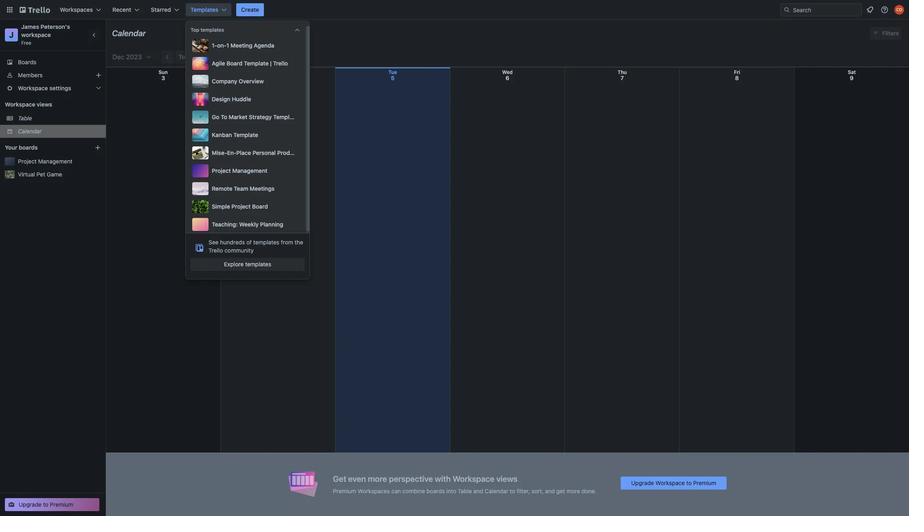 Task type: vqa. For each thing, say whether or not it's contained in the screenshot.
Workspace Actions Menu image
no



Task type: describe. For each thing, give the bounding box(es) containing it.
6
[[506, 75, 509, 81]]

0 horizontal spatial more
[[368, 475, 387, 484]]

0 vertical spatial table
[[18, 115, 32, 122]]

see
[[209, 239, 218, 246]]

Search field
[[790, 4, 861, 16]]

1 and from the left
[[473, 488, 483, 495]]

boards inside get even more perspective with workspace views premium workspaces can combine boards into table and calendar to filter, sort, and get more done.
[[427, 488, 445, 495]]

starred button
[[146, 3, 184, 16]]

teaching:
[[212, 221, 238, 228]]

pet
[[36, 171, 45, 178]]

back to home image
[[20, 3, 50, 16]]

company overview button
[[191, 73, 301, 90]]

filters button
[[870, 27, 901, 40]]

1
[[226, 42, 229, 49]]

free
[[21, 40, 31, 46]]

1 vertical spatial project
[[212, 167, 231, 174]]

company overview
[[212, 78, 264, 85]]

your
[[5, 144, 17, 151]]

workspace
[[21, 31, 51, 38]]

virtual pet game link
[[18, 171, 101, 179]]

0 horizontal spatial project
[[18, 158, 37, 165]]

market
[[229, 114, 247, 121]]

design huddle button
[[191, 91, 301, 108]]

table link
[[18, 114, 101, 123]]

dec
[[112, 53, 124, 61]]

week
[[224, 53, 239, 60]]

with
[[435, 475, 451, 484]]

peterson's
[[41, 23, 70, 30]]

week button
[[220, 51, 256, 64]]

remote team meetings
[[212, 185, 275, 192]]

recent
[[112, 6, 131, 13]]

upgrade workspace to premium link
[[621, 477, 727, 490]]

boards link
[[0, 56, 106, 69]]

1 horizontal spatial calendar
[[112, 29, 146, 38]]

simple project board
[[212, 203, 268, 210]]

table inside get even more perspective with workspace views premium workspaces can combine boards into table and calendar to filter, sort, and get more done.
[[458, 488, 472, 495]]

open information menu image
[[881, 6, 889, 14]]

remote
[[212, 185, 232, 192]]

fri
[[734, 69, 740, 75]]

1-on-1 meeting agenda
[[212, 42, 274, 49]]

management inside project management button
[[232, 167, 267, 174]]

company
[[212, 78, 237, 85]]

teaching: weekly planning
[[212, 221, 283, 228]]

mise-en-place personal productivity system button
[[191, 145, 331, 161]]

productivity
[[277, 149, 310, 156]]

your boards
[[5, 144, 38, 151]]

top templates
[[191, 27, 224, 33]]

1-
[[212, 42, 217, 49]]

dec 2023
[[112, 53, 142, 61]]

remote team meetings button
[[191, 181, 301, 197]]

2 vertical spatial premium
[[50, 502, 73, 509]]

personal
[[253, 149, 276, 156]]

meetings
[[250, 185, 275, 192]]

j
[[9, 30, 14, 40]]

workspaces inside popup button
[[60, 6, 93, 13]]

kanban template
[[212, 132, 258, 138]]

go
[[212, 114, 219, 121]]

boards
[[18, 59, 36, 66]]

template inside button
[[273, 114, 298, 121]]

virtual pet game
[[18, 171, 62, 178]]

recent button
[[108, 3, 144, 16]]

huddle
[[232, 96, 251, 103]]

simple
[[212, 203, 230, 210]]

7
[[621, 75, 624, 81]]

community
[[225, 247, 254, 254]]

weekly
[[239, 221, 259, 228]]

template inside button
[[244, 60, 269, 67]]

0 notifications image
[[865, 5, 875, 15]]

overview
[[239, 78, 264, 85]]

5
[[391, 75, 395, 81]]

christina overa (christinaovera) image
[[894, 5, 904, 15]]

templates for explore templates
[[245, 261, 271, 268]]

trello inside button
[[273, 60, 288, 67]]

from
[[281, 239, 293, 246]]

kanban
[[212, 132, 232, 138]]

menu containing 1-on-1 meeting agenda
[[191, 37, 331, 233]]

james peterson's workspace link
[[21, 23, 71, 38]]

primary element
[[0, 0, 909, 20]]

get
[[556, 488, 565, 495]]

board inside agile board template | trello button
[[227, 60, 242, 67]]

2 horizontal spatial project
[[232, 203, 251, 210]]

board inside the simple project board button
[[252, 203, 268, 210]]

en-
[[227, 149, 236, 156]]

0 horizontal spatial to
[[43, 502, 48, 509]]

top
[[191, 27, 199, 33]]

create
[[241, 6, 259, 13]]

collapse image
[[294, 27, 301, 33]]

even
[[348, 475, 366, 484]]

filters
[[882, 30, 899, 37]]

go to market strategy template button
[[191, 109, 301, 125]]

wed
[[502, 69, 513, 75]]

add board image
[[94, 145, 101, 151]]

2 horizontal spatial premium
[[693, 480, 716, 487]]

upgrade for upgrade workspace to premium
[[631, 480, 654, 487]]

project management link
[[18, 158, 101, 166]]

1 vertical spatial more
[[567, 488, 580, 495]]

2 horizontal spatial to
[[686, 480, 692, 487]]

2 and from the left
[[545, 488, 555, 495]]

filter,
[[517, 488, 530, 495]]



Task type: locate. For each thing, give the bounding box(es) containing it.
team
[[234, 185, 248, 192]]

workspaces down even
[[358, 488, 390, 495]]

project down the team
[[232, 203, 251, 210]]

0 vertical spatial upgrade
[[631, 480, 654, 487]]

more right "get"
[[567, 488, 580, 495]]

3
[[161, 75, 165, 81]]

workspace inside get even more perspective with workspace views premium workspaces can combine boards into table and calendar to filter, sort, and get more done.
[[453, 475, 494, 484]]

james
[[21, 23, 39, 30]]

templates down see hundreds of templates from the trello community
[[245, 261, 271, 268]]

1 horizontal spatial board
[[252, 203, 268, 210]]

upgrade to premium
[[19, 502, 73, 509]]

james peterson's workspace free
[[21, 23, 71, 46]]

1 vertical spatial board
[[252, 203, 268, 210]]

project management up the team
[[212, 167, 267, 174]]

project
[[18, 158, 37, 165], [212, 167, 231, 174], [232, 203, 251, 210]]

combine
[[402, 488, 425, 495]]

1 vertical spatial premium
[[333, 488, 356, 495]]

your boards with 2 items element
[[5, 143, 82, 153]]

calendar left filter,
[[485, 488, 508, 495]]

1 horizontal spatial workspaces
[[358, 488, 390, 495]]

calendar inside get even more perspective with workspace views premium workspaces can combine boards into table and calendar to filter, sort, and get more done.
[[485, 488, 508, 495]]

2 horizontal spatial calendar
[[485, 488, 508, 495]]

1 vertical spatial views
[[496, 475, 518, 484]]

templates
[[201, 27, 224, 33], [253, 239, 279, 246], [245, 261, 271, 268]]

1 vertical spatial templates
[[253, 239, 279, 246]]

1 horizontal spatial and
[[545, 488, 555, 495]]

settings
[[49, 85, 71, 92]]

0 vertical spatial to
[[686, 480, 692, 487]]

9
[[850, 75, 854, 81]]

project up the virtual
[[18, 158, 37, 165]]

1 vertical spatial workspaces
[[358, 488, 390, 495]]

1 vertical spatial project management
[[212, 167, 267, 174]]

workspaces up "peterson's"
[[60, 6, 93, 13]]

1 horizontal spatial views
[[496, 475, 518, 484]]

0 horizontal spatial trello
[[209, 247, 223, 254]]

management inside project management link
[[38, 158, 72, 165]]

workspace
[[18, 85, 48, 92], [5, 101, 35, 108], [453, 475, 494, 484], [656, 480, 685, 487]]

0 vertical spatial project
[[18, 158, 37, 165]]

1 horizontal spatial table
[[458, 488, 472, 495]]

to inside get even more perspective with workspace views premium workspaces can combine boards into table and calendar to filter, sort, and get more done.
[[510, 488, 515, 495]]

2 vertical spatial template
[[233, 132, 258, 138]]

0 vertical spatial trello
[[273, 60, 288, 67]]

workspace settings button
[[0, 82, 106, 95]]

upgrade for upgrade to premium
[[19, 502, 42, 509]]

calendar up your boards
[[18, 128, 42, 135]]

1 horizontal spatial upgrade
[[631, 480, 654, 487]]

1 vertical spatial upgrade
[[19, 502, 42, 509]]

templates up 1-
[[201, 27, 224, 33]]

0 horizontal spatial boards
[[19, 144, 38, 151]]

workspace inside popup button
[[18, 85, 48, 92]]

0 horizontal spatial calendar
[[18, 128, 42, 135]]

1 horizontal spatial project management
[[212, 167, 267, 174]]

and left "get"
[[545, 488, 555, 495]]

to
[[686, 480, 692, 487], [510, 488, 515, 495], [43, 502, 48, 509]]

into
[[446, 488, 456, 495]]

0 horizontal spatial table
[[18, 115, 32, 122]]

menu
[[191, 37, 331, 233]]

teaching: weekly planning button
[[191, 217, 301, 233]]

project management inside button
[[212, 167, 267, 174]]

premium
[[693, 480, 716, 487], [333, 488, 356, 495], [50, 502, 73, 509]]

0 horizontal spatial project management
[[18, 158, 72, 165]]

table
[[18, 115, 32, 122], [458, 488, 472, 495]]

members
[[18, 72, 43, 79]]

trello
[[273, 60, 288, 67], [209, 247, 223, 254]]

management up remote team meetings button
[[232, 167, 267, 174]]

get even more perspective with workspace views premium workspaces can combine boards into table and calendar to filter, sort, and get more done.
[[333, 475, 596, 495]]

0 horizontal spatial views
[[37, 101, 52, 108]]

project management button
[[191, 163, 301, 179]]

board right agile
[[227, 60, 242, 67]]

0 vertical spatial more
[[368, 475, 387, 484]]

system
[[311, 149, 331, 156]]

templates inside see hundreds of templates from the trello community
[[253, 239, 279, 246]]

1 horizontal spatial more
[[567, 488, 580, 495]]

project up remote
[[212, 167, 231, 174]]

templates
[[190, 6, 218, 13]]

1 horizontal spatial project
[[212, 167, 231, 174]]

trello inside see hundreds of templates from the trello community
[[209, 247, 223, 254]]

boards
[[19, 144, 38, 151], [427, 488, 445, 495]]

sun
[[158, 69, 168, 75]]

management
[[38, 158, 72, 165], [232, 167, 267, 174]]

starred
[[151, 6, 171, 13]]

thu
[[618, 69, 627, 75]]

1 vertical spatial template
[[273, 114, 298, 121]]

1 vertical spatial trello
[[209, 247, 223, 254]]

can
[[391, 488, 401, 495]]

virtual
[[18, 171, 35, 178]]

agenda
[[254, 42, 274, 49]]

boards inside 'element'
[[19, 144, 38, 151]]

agile
[[212, 60, 225, 67]]

strategy
[[249, 114, 272, 121]]

template inside button
[[233, 132, 258, 138]]

calendar link
[[18, 127, 101, 136]]

views down workspace settings
[[37, 101, 52, 108]]

1 vertical spatial to
[[510, 488, 515, 495]]

trello up the mon
[[273, 60, 288, 67]]

project management up 'pet'
[[18, 158, 72, 165]]

workspace navigation collapse icon image
[[89, 29, 100, 41]]

today
[[179, 53, 195, 60]]

project management
[[18, 158, 72, 165], [212, 167, 267, 174]]

board down meetings
[[252, 203, 268, 210]]

1 vertical spatial calendar
[[18, 128, 42, 135]]

calendar down recent popup button
[[112, 29, 146, 38]]

0 horizontal spatial management
[[38, 158, 72, 165]]

design
[[212, 96, 230, 103]]

place
[[236, 149, 251, 156]]

and right into in the bottom of the page
[[473, 488, 483, 495]]

0 vertical spatial premium
[[693, 480, 716, 487]]

1 vertical spatial table
[[458, 488, 472, 495]]

views inside get even more perspective with workspace views premium workspaces can combine boards into table and calendar to filter, sort, and get more done.
[[496, 475, 518, 484]]

2 vertical spatial project
[[232, 203, 251, 210]]

table right into in the bottom of the page
[[458, 488, 472, 495]]

1 horizontal spatial trello
[[273, 60, 288, 67]]

0 vertical spatial boards
[[19, 144, 38, 151]]

the
[[295, 239, 303, 246]]

sort,
[[532, 488, 544, 495]]

to
[[221, 114, 227, 121]]

8
[[735, 75, 739, 81]]

0 vertical spatial board
[[227, 60, 242, 67]]

0 vertical spatial views
[[37, 101, 52, 108]]

workspaces button
[[55, 3, 106, 16]]

template right strategy on the left of the page
[[273, 114, 298, 121]]

0 horizontal spatial premium
[[50, 502, 73, 509]]

0 vertical spatial calendar
[[112, 29, 146, 38]]

views up filter,
[[496, 475, 518, 484]]

0 vertical spatial templates
[[201, 27, 224, 33]]

game
[[47, 171, 62, 178]]

2 vertical spatial templates
[[245, 261, 271, 268]]

explore templates link
[[191, 258, 305, 271]]

1 vertical spatial boards
[[427, 488, 445, 495]]

0 horizontal spatial and
[[473, 488, 483, 495]]

premium inside get even more perspective with workspace views premium workspaces can combine boards into table and calendar to filter, sort, and get more done.
[[333, 488, 356, 495]]

2023
[[126, 53, 142, 61]]

workspaces inside get even more perspective with workspace views premium workspaces can combine boards into table and calendar to filter, sort, and get more done.
[[358, 488, 390, 495]]

hundreds
[[220, 239, 245, 246]]

0 vertical spatial management
[[38, 158, 72, 165]]

0 vertical spatial workspaces
[[60, 6, 93, 13]]

upgrade to premium link
[[5, 499, 99, 512]]

Calendar text field
[[112, 26, 146, 41]]

management up game
[[38, 158, 72, 165]]

1 vertical spatial management
[[232, 167, 267, 174]]

create button
[[236, 3, 264, 16]]

0 horizontal spatial workspaces
[[60, 6, 93, 13]]

workspaces
[[60, 6, 93, 13], [358, 488, 390, 495]]

go to market strategy template
[[212, 114, 298, 121]]

1 horizontal spatial boards
[[427, 488, 445, 495]]

sat
[[848, 69, 856, 75]]

trello down "see"
[[209, 247, 223, 254]]

template down 'go to market strategy template' button
[[233, 132, 258, 138]]

0 horizontal spatial upgrade
[[19, 502, 42, 509]]

get
[[333, 475, 346, 484]]

meeting
[[231, 42, 252, 49]]

1-on-1 meeting agenda button
[[191, 37, 301, 54]]

explore templates
[[224, 261, 271, 268]]

2 vertical spatial calendar
[[485, 488, 508, 495]]

1 horizontal spatial premium
[[333, 488, 356, 495]]

on-
[[217, 42, 226, 49]]

kanban template button
[[191, 127, 301, 143]]

boards down "with" at the left of page
[[427, 488, 445, 495]]

templates right the of
[[253, 239, 279, 246]]

table down workspace views
[[18, 115, 32, 122]]

views
[[37, 101, 52, 108], [496, 475, 518, 484]]

more right even
[[368, 475, 387, 484]]

mise-
[[212, 149, 227, 156]]

|
[[270, 60, 272, 67]]

1 horizontal spatial management
[[232, 167, 267, 174]]

workspace settings
[[18, 85, 71, 92]]

0 horizontal spatial board
[[227, 60, 242, 67]]

today button
[[175, 51, 198, 64]]

0 vertical spatial project management
[[18, 158, 72, 165]]

search image
[[784, 7, 790, 13]]

j link
[[5, 29, 18, 42]]

templates button
[[186, 3, 231, 16]]

planning
[[260, 221, 283, 228]]

template left | at the left of page
[[244, 60, 269, 67]]

boards right your
[[19, 144, 38, 151]]

design huddle
[[212, 96, 251, 103]]

1 horizontal spatial to
[[510, 488, 515, 495]]

members link
[[0, 69, 106, 82]]

2 vertical spatial to
[[43, 502, 48, 509]]

0 vertical spatial template
[[244, 60, 269, 67]]

workspace views
[[5, 101, 52, 108]]

dec 2023 button
[[109, 51, 152, 64]]

templates for top templates
[[201, 27, 224, 33]]

agile board template | trello button
[[191, 55, 301, 72]]



